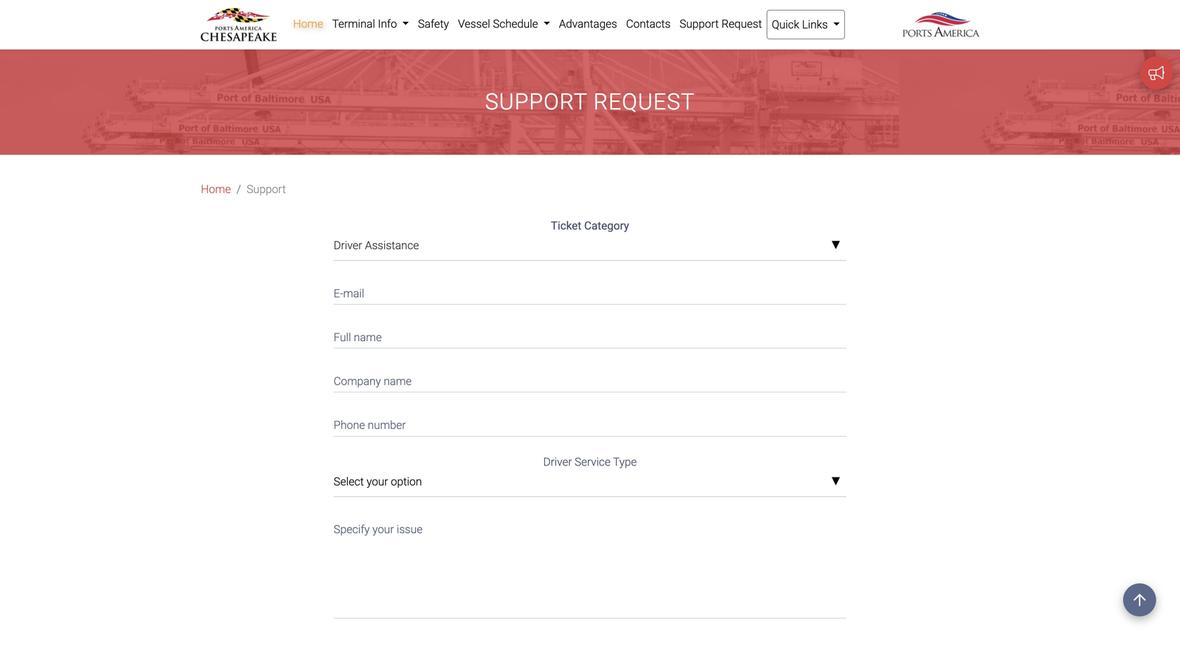 Task type: locate. For each thing, give the bounding box(es) containing it.
quick
[[772, 18, 800, 31]]

0 horizontal spatial support
[[247, 183, 286, 196]]

advantages
[[559, 17, 617, 31]]

type
[[613, 456, 637, 469]]

1 vertical spatial home
[[201, 183, 231, 196]]

vessel schedule link
[[454, 10, 555, 38]]

1 vertical spatial name
[[384, 375, 412, 388]]

category
[[584, 219, 629, 233]]

driver
[[334, 239, 362, 252], [544, 456, 572, 469]]

home for bottommost home link
[[201, 183, 231, 196]]

your
[[367, 475, 388, 489], [373, 523, 394, 537]]

home for right home link
[[293, 17, 323, 31]]

vessel schedule
[[458, 17, 541, 31]]

2 horizontal spatial support
[[680, 17, 719, 31]]

issue
[[397, 523, 423, 537]]

0 vertical spatial driver
[[334, 239, 362, 252]]

0 vertical spatial name
[[354, 331, 382, 344]]

1 vertical spatial driver
[[544, 456, 572, 469]]

0 vertical spatial support request
[[680, 17, 762, 31]]

service
[[575, 456, 611, 469]]

your right select
[[367, 475, 388, 489]]

company name
[[334, 375, 412, 388]]

number
[[368, 419, 406, 432]]

driver left the assistance
[[334, 239, 362, 252]]

1 horizontal spatial request
[[722, 17, 762, 31]]

company
[[334, 375, 381, 388]]

0 vertical spatial home
[[293, 17, 323, 31]]

1 horizontal spatial home
[[293, 17, 323, 31]]

0 horizontal spatial request
[[594, 89, 695, 115]]

1 horizontal spatial name
[[384, 375, 412, 388]]

Phone number text field
[[334, 410, 847, 437]]

0 horizontal spatial home
[[201, 183, 231, 196]]

0 horizontal spatial driver
[[334, 239, 362, 252]]

name for full name
[[354, 331, 382, 344]]

2 vertical spatial support
[[247, 183, 286, 196]]

E-mail email field
[[334, 278, 847, 305]]

e-mail
[[334, 287, 364, 300]]

driver left "service"
[[544, 456, 572, 469]]

1 vertical spatial request
[[594, 89, 695, 115]]

1 vertical spatial your
[[373, 523, 394, 537]]

0 horizontal spatial name
[[354, 331, 382, 344]]

name
[[354, 331, 382, 344], [384, 375, 412, 388]]

vessel
[[458, 17, 490, 31]]

name for company name
[[384, 375, 412, 388]]

0 horizontal spatial home link
[[201, 181, 231, 198]]

0 vertical spatial home link
[[289, 10, 328, 38]]

select
[[334, 475, 364, 489]]

home link
[[289, 10, 328, 38], [201, 181, 231, 198]]

terminal info
[[332, 17, 400, 31]]

quick links
[[772, 18, 831, 31]]

1 vertical spatial home link
[[201, 181, 231, 198]]

1 vertical spatial support
[[485, 89, 588, 115]]

name right company
[[384, 375, 412, 388]]

your left issue
[[373, 523, 394, 537]]

name right full
[[354, 331, 382, 344]]

support
[[680, 17, 719, 31], [485, 89, 588, 115], [247, 183, 286, 196]]

home
[[293, 17, 323, 31], [201, 183, 231, 196]]

info
[[378, 17, 397, 31]]

specify
[[334, 523, 370, 537]]

1 horizontal spatial driver
[[544, 456, 572, 469]]

schedule
[[493, 17, 538, 31]]

0 vertical spatial your
[[367, 475, 388, 489]]

0 vertical spatial support
[[680, 17, 719, 31]]

support request
[[680, 17, 762, 31], [485, 89, 695, 115]]

your for specify
[[373, 523, 394, 537]]

0 vertical spatial request
[[722, 17, 762, 31]]

request
[[722, 17, 762, 31], [594, 89, 695, 115]]



Task type: describe. For each thing, give the bounding box(es) containing it.
1 horizontal spatial home link
[[289, 10, 328, 38]]

support inside 'support request' link
[[680, 17, 719, 31]]

safety
[[418, 17, 449, 31]]

▼
[[831, 476, 841, 488]]

Specify your issue text field
[[334, 514, 847, 619]]

Full name text field
[[334, 322, 847, 349]]

ticket
[[551, 219, 582, 233]]

full name
[[334, 331, 382, 344]]

driver service type
[[544, 456, 637, 469]]

ticket category driver assistance
[[334, 219, 629, 252]]

specify your issue
[[334, 523, 423, 537]]

your for select
[[367, 475, 388, 489]]

contacts link
[[622, 10, 675, 38]]

safety link
[[414, 10, 454, 38]]

phone number
[[334, 419, 406, 432]]

full
[[334, 331, 351, 344]]

option
[[391, 475, 422, 489]]

terminal info link
[[328, 10, 414, 38]]

e-
[[334, 287, 343, 300]]

advantages link
[[555, 10, 622, 38]]

1 vertical spatial support request
[[485, 89, 695, 115]]

quick links link
[[767, 10, 845, 39]]

phone
[[334, 419, 365, 432]]

Company name text field
[[334, 366, 847, 393]]

contacts
[[626, 17, 671, 31]]

1 horizontal spatial support
[[485, 89, 588, 115]]

go to top image
[[1124, 584, 1157, 617]]

assistance
[[365, 239, 419, 252]]

driver inside the ticket category driver assistance
[[334, 239, 362, 252]]

select your option
[[334, 475, 422, 489]]

mail
[[343, 287, 364, 300]]

terminal
[[332, 17, 375, 31]]

links
[[802, 18, 828, 31]]

support request link
[[675, 10, 767, 38]]



Task type: vqa. For each thing, say whether or not it's contained in the screenshot.
Container for Container Number
no



